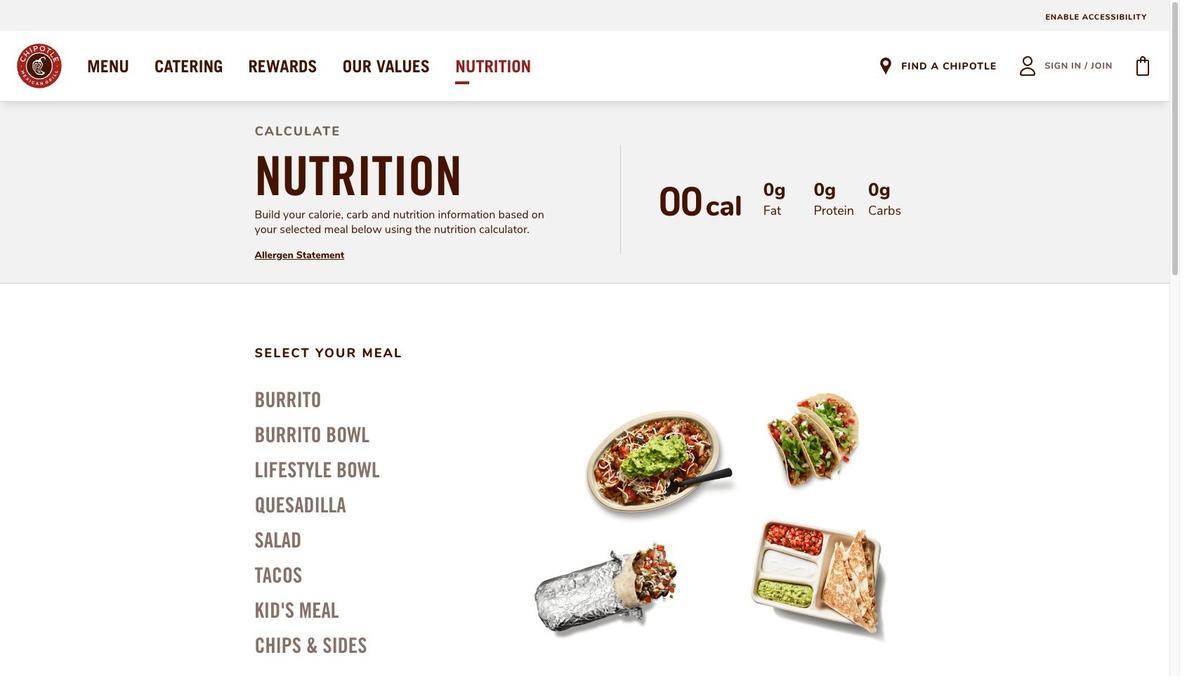 Task type: vqa. For each thing, say whether or not it's contained in the screenshot.
Add To Bag 'image'
yes



Task type: describe. For each thing, give the bounding box(es) containing it.
find a chipotle image
[[878, 58, 895, 74]]

sign in image
[[1011, 49, 1045, 83]]

3 definition from the top
[[255, 208, 546, 238]]

2 definition from the top
[[255, 143, 462, 208]]



Task type: locate. For each thing, give the bounding box(es) containing it.
1 definition from the top
[[255, 123, 341, 140]]

chipotle mexican grill image
[[17, 44, 62, 89]]

add to bag image
[[1126, 49, 1160, 83]]

default meal selector image image
[[501, 392, 922, 644]]

heading
[[1045, 60, 1113, 72]]

definition
[[255, 123, 341, 140], [255, 143, 462, 208], [255, 208, 546, 238]]



